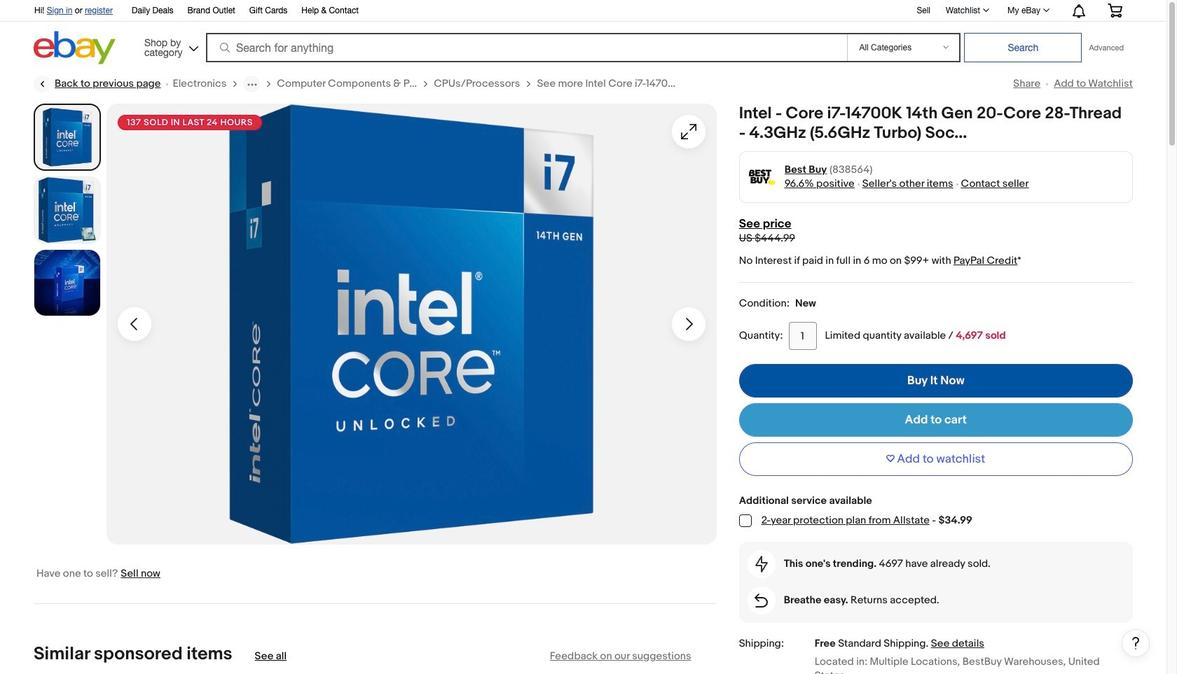 Task type: describe. For each thing, give the bounding box(es) containing it.
2 with details__icon image from the top
[[755, 594, 768, 608]]

account navigation
[[27, 0, 1133, 22]]

breadcrumb menu image
[[245, 78, 260, 90]]

watchlist image
[[983, 8, 989, 12]]

your shopping cart image
[[1107, 4, 1123, 18]]

1 with details__icon image from the top
[[755, 556, 768, 573]]

intel - core i7-14700k 14th gen 20-core 28-thread - 4.3ghz (5.6ghz turbo) soc... - picture 1 of 3 image
[[106, 104, 716, 545]]

picture 1 of 3 image
[[36, 106, 98, 168]]



Task type: locate. For each thing, give the bounding box(es) containing it.
my ebay image
[[1043, 8, 1050, 12]]

None text field
[[789, 322, 817, 350]]

help, opens dialogs image
[[1129, 637, 1143, 651]]

banner
[[27, 0, 1133, 68]]

1 vertical spatial with details__icon image
[[755, 594, 768, 608]]

picture 3 of 3 image
[[34, 250, 100, 316]]

picture 2 of 3 image
[[34, 177, 100, 243]]

with details__icon image
[[755, 556, 768, 573], [755, 594, 768, 608]]

Search for anything text field
[[208, 34, 845, 61]]

0 vertical spatial with details__icon image
[[755, 556, 768, 573]]

None submit
[[964, 33, 1082, 62]]

None text field
[[255, 650, 287, 664]]



Task type: vqa. For each thing, say whether or not it's contained in the screenshot.
see all Button
no



